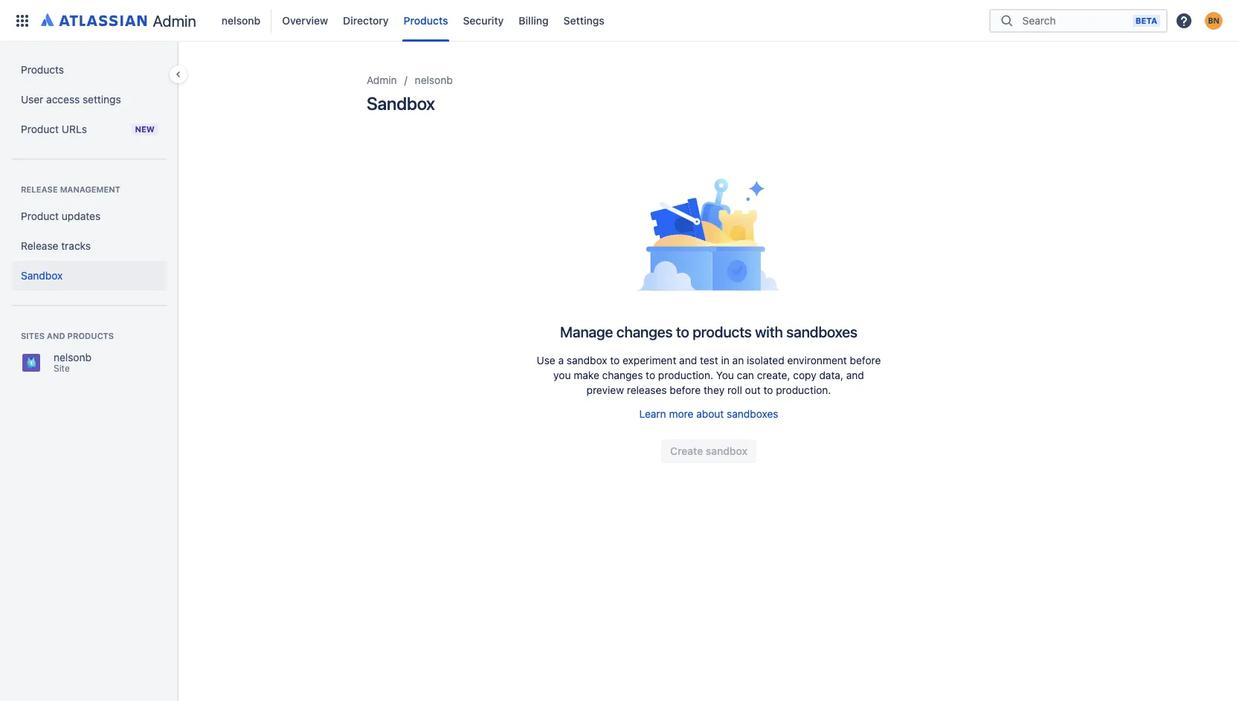 Task type: describe. For each thing, give the bounding box(es) containing it.
you
[[554, 369, 571, 382]]

nelsonb for nelsonb link to the left
[[222, 14, 261, 26]]

about
[[696, 408, 724, 420]]

0 horizontal spatial before
[[670, 384, 701, 396]]

with
[[755, 324, 783, 341]]

to right out at the bottom right
[[764, 384, 773, 396]]

0 horizontal spatial nelsonb
[[54, 351, 92, 364]]

0 vertical spatial and
[[47, 331, 65, 341]]

test
[[700, 354, 718, 367]]

sandbox link
[[12, 261, 167, 291]]

product urls
[[21, 123, 87, 135]]

to right the sandbox
[[610, 354, 620, 367]]

admin banner
[[0, 0, 1239, 42]]

access
[[46, 93, 80, 106]]

nelsonb for nelsonb link to the right
[[415, 74, 453, 86]]

make
[[574, 369, 599, 382]]

preview
[[587, 384, 624, 396]]

0 horizontal spatial products
[[21, 63, 64, 76]]

an
[[732, 354, 744, 367]]

0 horizontal spatial products
[[67, 331, 114, 341]]

products link inside the global navigation element
[[399, 9, 453, 32]]

environment
[[787, 354, 847, 367]]

billing
[[519, 14, 549, 26]]

overview link
[[278, 9, 333, 32]]

settings
[[83, 93, 121, 106]]

site
[[54, 363, 70, 374]]

management
[[60, 184, 120, 194]]

1 horizontal spatial products
[[693, 324, 752, 341]]

manage
[[560, 324, 613, 341]]

account image
[[1205, 12, 1223, 29]]

products inside the global navigation element
[[404, 14, 448, 26]]

appswitcher icon image
[[13, 12, 31, 29]]

user access settings
[[21, 93, 121, 106]]

sandbox inside "link"
[[21, 269, 63, 282]]

new
[[135, 124, 155, 134]]

releases
[[627, 384, 667, 396]]

use a sandbox to experiment and test in an isolated environment before you make changes to production. you can create, copy data, and preview releases before they roll out to production.
[[537, 354, 881, 396]]

user
[[21, 93, 43, 106]]

0 horizontal spatial nelsonb link
[[217, 9, 265, 32]]

0 vertical spatial changes
[[616, 324, 673, 341]]

manage changes to products with sandboxes
[[560, 324, 858, 341]]

sandbox
[[567, 354, 607, 367]]

1 vertical spatial sandboxes
[[727, 408, 778, 420]]

product updates link
[[12, 202, 167, 231]]

1 horizontal spatial and
[[679, 354, 697, 367]]

sites and products
[[21, 331, 114, 341]]

use
[[537, 354, 555, 367]]

beta
[[1136, 15, 1157, 25]]



Task type: locate. For each thing, give the bounding box(es) containing it.
nelsonb inside the global navigation element
[[222, 14, 261, 26]]

data,
[[819, 369, 843, 382]]

changes up preview
[[602, 369, 643, 382]]

learn more about sandboxes
[[639, 408, 778, 420]]

updates
[[62, 210, 101, 222]]

release left tracks
[[21, 240, 58, 252]]

1 horizontal spatial admin
[[367, 74, 397, 86]]

0 vertical spatial admin
[[153, 12, 196, 29]]

0 vertical spatial before
[[850, 354, 881, 367]]

1 horizontal spatial nelsonb link
[[415, 71, 453, 89]]

production. down copy
[[776, 384, 831, 396]]

0 horizontal spatial products link
[[12, 55, 167, 85]]

1 horizontal spatial production.
[[776, 384, 831, 396]]

and
[[47, 331, 65, 341], [679, 354, 697, 367], [846, 369, 864, 382]]

and left test
[[679, 354, 697, 367]]

1 vertical spatial changes
[[602, 369, 643, 382]]

to down "experiment"
[[646, 369, 655, 382]]

a
[[558, 354, 564, 367]]

tracks
[[61, 240, 91, 252]]

0 horizontal spatial admin link
[[36, 9, 202, 32]]

production. down test
[[658, 369, 713, 382]]

0 horizontal spatial and
[[47, 331, 65, 341]]

1 release from the top
[[21, 184, 58, 194]]

learn more about sandboxes link
[[639, 408, 778, 420]]

to
[[676, 324, 689, 341], [610, 354, 620, 367], [646, 369, 655, 382], [764, 384, 773, 396]]

nelsonb
[[222, 14, 261, 26], [415, 74, 453, 86], [54, 351, 92, 364]]

experiment
[[623, 354, 676, 367]]

admin inside the global navigation element
[[153, 12, 196, 29]]

search icon image
[[998, 13, 1016, 28]]

0 horizontal spatial production.
[[658, 369, 713, 382]]

0 vertical spatial product
[[21, 123, 59, 135]]

0 horizontal spatial sandboxes
[[727, 408, 778, 420]]

urls
[[62, 123, 87, 135]]

nelsonb link
[[217, 9, 265, 32], [415, 71, 453, 89]]

1 horizontal spatial before
[[850, 354, 881, 367]]

directory link
[[339, 9, 393, 32]]

Search field
[[1018, 7, 1133, 34]]

1 horizontal spatial sandbox
[[367, 93, 435, 114]]

products left security
[[404, 14, 448, 26]]

and right data,
[[846, 369, 864, 382]]

0 vertical spatial admin link
[[36, 9, 202, 32]]

learn
[[639, 408, 666, 420]]

security link
[[459, 9, 508, 32]]

copy
[[793, 369, 816, 382]]

products link left security link
[[399, 9, 453, 32]]

product for product urls
[[21, 123, 59, 135]]

1 horizontal spatial admin link
[[367, 71, 397, 89]]

2 vertical spatial nelsonb
[[54, 351, 92, 364]]

product down user
[[21, 123, 59, 135]]

1 vertical spatial product
[[21, 210, 59, 222]]

0 horizontal spatial admin
[[153, 12, 196, 29]]

sandboxes down out at the bottom right
[[727, 408, 778, 420]]

to up "experiment"
[[676, 324, 689, 341]]

1 vertical spatial release
[[21, 240, 58, 252]]

release tracks
[[21, 240, 91, 252]]

2 product from the top
[[21, 210, 59, 222]]

and right sites
[[47, 331, 65, 341]]

1 vertical spatial admin link
[[367, 71, 397, 89]]

settings
[[564, 14, 605, 26]]

you
[[716, 369, 734, 382]]

products up user
[[21, 63, 64, 76]]

1 vertical spatial nelsonb
[[415, 74, 453, 86]]

product for product updates
[[21, 210, 59, 222]]

1 vertical spatial and
[[679, 354, 697, 367]]

1 product from the top
[[21, 123, 59, 135]]

more
[[669, 408, 694, 420]]

before up more
[[670, 384, 701, 396]]

can
[[737, 369, 754, 382]]

before right environment
[[850, 354, 881, 367]]

1 vertical spatial products link
[[12, 55, 167, 85]]

1 vertical spatial nelsonb link
[[415, 71, 453, 89]]

2 horizontal spatial nelsonb
[[415, 74, 453, 86]]

changes up "experiment"
[[616, 324, 673, 341]]

0 vertical spatial sandbox
[[367, 93, 435, 114]]

1 vertical spatial products
[[21, 63, 64, 76]]

in
[[721, 354, 730, 367]]

overview
[[282, 14, 328, 26]]

create,
[[757, 369, 790, 382]]

sites
[[21, 331, 45, 341]]

0 vertical spatial production.
[[658, 369, 713, 382]]

sandbox
[[367, 93, 435, 114], [21, 269, 63, 282]]

1 horizontal spatial sandboxes
[[786, 324, 858, 341]]

products up nelsonb site
[[67, 331, 114, 341]]

user access settings link
[[12, 85, 167, 115]]

billing link
[[514, 9, 553, 32]]

1 horizontal spatial nelsonb
[[222, 14, 261, 26]]

products link up settings
[[12, 55, 167, 85]]

settings link
[[559, 9, 609, 32]]

changes
[[616, 324, 673, 341], [602, 369, 643, 382]]

release management
[[21, 184, 120, 194]]

release
[[21, 184, 58, 194], [21, 240, 58, 252]]

1 vertical spatial admin
[[367, 74, 397, 86]]

admin link
[[36, 9, 202, 32], [367, 71, 397, 89]]

release for release management
[[21, 184, 58, 194]]

0 vertical spatial nelsonb
[[222, 14, 261, 26]]

nelsonb site
[[54, 351, 92, 374]]

1 vertical spatial before
[[670, 384, 701, 396]]

isolated
[[747, 354, 785, 367]]

admin
[[153, 12, 196, 29], [367, 74, 397, 86]]

products link
[[399, 9, 453, 32], [12, 55, 167, 85]]

sandboxes up environment
[[786, 324, 858, 341]]

release tracks link
[[12, 231, 167, 261]]

products
[[693, 324, 752, 341], [67, 331, 114, 341]]

atlassian image
[[41, 10, 147, 28], [41, 10, 147, 28]]

0 horizontal spatial sandbox
[[21, 269, 63, 282]]

2 release from the top
[[21, 240, 58, 252]]

0 vertical spatial sandboxes
[[786, 324, 858, 341]]

1 horizontal spatial products link
[[399, 9, 453, 32]]

0 vertical spatial products
[[404, 14, 448, 26]]

products
[[404, 14, 448, 26], [21, 63, 64, 76]]

0 vertical spatial nelsonb link
[[217, 9, 265, 32]]

roll
[[727, 384, 742, 396]]

they
[[704, 384, 725, 396]]

1 vertical spatial production.
[[776, 384, 831, 396]]

product up release tracks
[[21, 210, 59, 222]]

products up in
[[693, 324, 752, 341]]

product updates
[[21, 210, 101, 222]]

before
[[850, 354, 881, 367], [670, 384, 701, 396]]

2 horizontal spatial and
[[846, 369, 864, 382]]

product inside 'product updates' link
[[21, 210, 59, 222]]

security
[[463, 14, 504, 26]]

1 horizontal spatial products
[[404, 14, 448, 26]]

product
[[21, 123, 59, 135], [21, 210, 59, 222]]

production.
[[658, 369, 713, 382], [776, 384, 831, 396]]

sandboxes
[[786, 324, 858, 341], [727, 408, 778, 420]]

0 vertical spatial products link
[[399, 9, 453, 32]]

1 vertical spatial sandbox
[[21, 269, 63, 282]]

help icon image
[[1175, 12, 1193, 29]]

changes inside "use a sandbox to experiment and test in an isolated environment before you make changes to production. you can create, copy data, and preview releases before they roll out to production."
[[602, 369, 643, 382]]

release up product updates
[[21, 184, 58, 194]]

0 vertical spatial release
[[21, 184, 58, 194]]

directory
[[343, 14, 389, 26]]

2 vertical spatial and
[[846, 369, 864, 382]]

release for release tracks
[[21, 240, 58, 252]]

global navigation element
[[9, 0, 989, 41]]

out
[[745, 384, 761, 396]]



Task type: vqa. For each thing, say whether or not it's contained in the screenshot.
the middle nelsonb
yes



